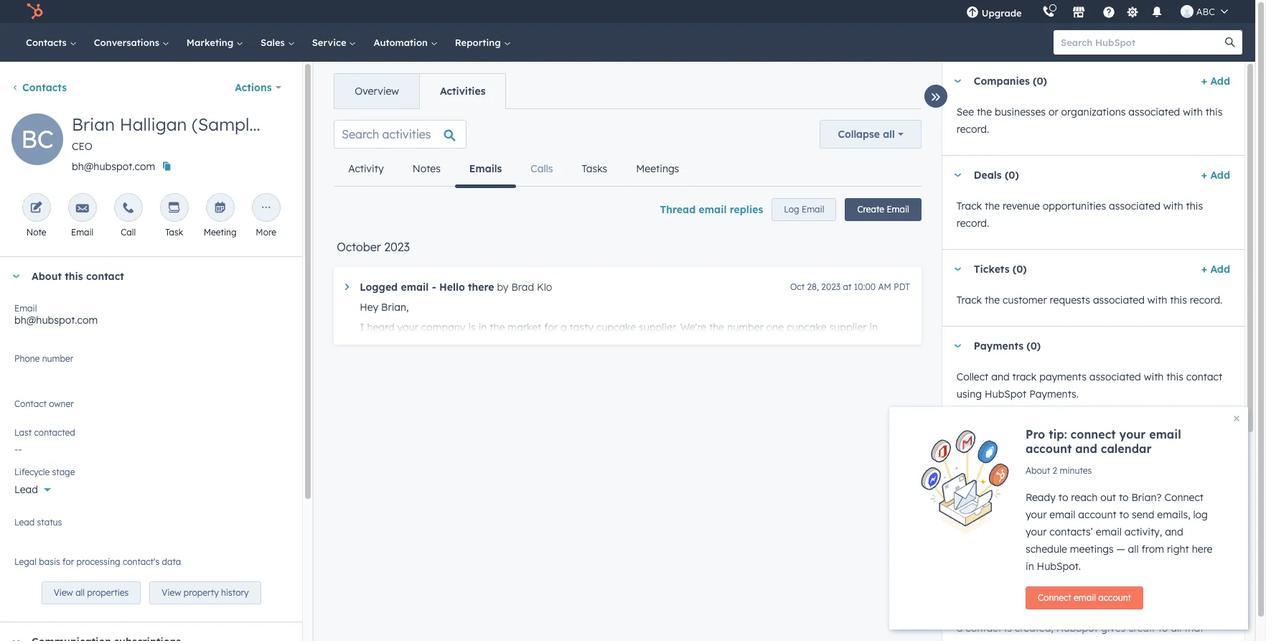 Task type: vqa. For each thing, say whether or not it's contained in the screenshot.
Companies (0) "dropdown button"
yes



Task type: describe. For each thing, give the bounding box(es) containing it.
settings image
[[1127, 6, 1139, 19]]

lifecycle stage
[[14, 467, 75, 477]]

attachments button
[[942, 455, 1185, 494]]

email right log
[[802, 204, 824, 215]]

tickets (0)
[[974, 263, 1027, 276]]

associated inside the see the businesses or organizations associated with this record.
[[1129, 106, 1180, 118]]

calls
[[531, 162, 553, 175]]

deals (0)
[[974, 169, 1019, 182]]

this inside about this contact dropdown button
[[65, 270, 83, 283]]

at
[[843, 281, 852, 292]]

or inside 'see the files attached to your activities or uploaded to this record.'
[[1144, 499, 1154, 512]]

collect and track payments associated with this contact using hubspot payments.
[[957, 370, 1223, 401]]

the down tickets
[[985, 294, 1000, 307]]

deals
[[974, 169, 1002, 182]]

lead status
[[14, 517, 62, 528]]

brian halligan (sample contact) ceo
[[72, 113, 334, 153]]

email inside button
[[699, 203, 727, 216]]

revenue
[[1003, 200, 1040, 212]]

tickets
[[974, 263, 1010, 276]]

activities button
[[419, 74, 506, 108]]

october
[[337, 240, 381, 254]]

navigation inside october 2023 feed
[[334, 151, 694, 188]]

a inside i heard your company is in the market for a tasty cupcake supplier. we're the number one cupcake supplier in the world.
[[561, 321, 567, 334]]

see for see the businesses or organizations associated with this record.
[[957, 106, 974, 118]]

attribution
[[1051, 574, 1106, 587]]

activities.
[[1148, 604, 1193, 617]]

with for track the customer requests associated with this record.
[[1148, 294, 1168, 307]]

navigation containing overview
[[334, 73, 506, 109]]

hey
[[360, 301, 378, 314]]

set up payments link
[[1047, 414, 1140, 437]]

caret image for companies
[[954, 79, 962, 83]]

all inside attribute contacts created to marketing activities. when a contact is created, hubspot gives credit to all that contact's interactions.
[[1171, 622, 1182, 635]]

companies (0) button
[[942, 62, 1196, 101]]

-
[[432, 281, 436, 294]]

hubspot link
[[17, 3, 54, 20]]

contact create attribution
[[974, 574, 1106, 587]]

contact inside collect and track payments associated with this contact using hubspot payments.
[[1187, 370, 1223, 383]]

marketplaces image
[[1072, 6, 1085, 19]]

brian?
[[1132, 491, 1162, 504]]

hubspot inside collect and track payments associated with this contact using hubspot payments.
[[985, 388, 1027, 401]]

files
[[995, 499, 1014, 512]]

october 2023
[[337, 240, 410, 254]]

activities
[[440, 85, 486, 98]]

owner up contacted
[[49, 398, 74, 409]]

+ add button for track the customer requests associated with this record.
[[1202, 261, 1230, 278]]

caret image inside october 2023 feed
[[345, 284, 349, 290]]

when
[[1196, 604, 1223, 617]]

conversations link
[[85, 23, 178, 62]]

see for see the files attached to your activities or uploaded to this record.
[[957, 499, 974, 512]]

collapse
[[838, 128, 880, 141]]

+ add for track the revenue opportunities associated with this record.
[[1202, 169, 1230, 182]]

tasty
[[570, 321, 594, 334]]

1 vertical spatial contacts
[[22, 81, 67, 94]]

calling icon image
[[1042, 6, 1055, 19]]

pdt
[[894, 281, 910, 292]]

owner up last contacted
[[31, 404, 60, 417]]

for inside i heard your company is in the market for a tasty cupcake supplier. we're the number one cupcake supplier in the world.
[[544, 321, 558, 334]]

this inside 'see the files attached to your activities or uploaded to this record.'
[[957, 516, 974, 529]]

collect
[[957, 370, 989, 383]]

supplier
[[829, 321, 867, 334]]

stage
[[52, 467, 75, 477]]

+ for track the revenue opportunities associated with this record.
[[1202, 169, 1208, 182]]

0 vertical spatial contacts
[[26, 37, 69, 48]]

activity,
[[1125, 525, 1162, 538]]

payments (0)
[[974, 340, 1041, 352]]

caret image for about
[[11, 275, 20, 278]]

phone
[[14, 353, 40, 364]]

Last contacted text field
[[14, 436, 288, 459]]

see the files attached to your activities or uploaded to this record.
[[957, 499, 1214, 529]]

ceo
[[72, 140, 92, 153]]

using
[[957, 388, 982, 401]]

klo
[[537, 281, 552, 294]]

data
[[162, 556, 181, 567]]

meeting image
[[214, 202, 227, 215]]

calendar
[[1101, 441, 1152, 456]]

actions button
[[226, 73, 291, 102]]

connect inside the ready to reach out to brian? connect your email account to send emails, log your contacts' email activity, and schedule meetings — all from right here in hubspot.
[[1165, 491, 1204, 504]]

send
[[1132, 508, 1155, 521]]

last
[[14, 427, 32, 438]]

meetings button
[[622, 151, 694, 186]]

calling icon button
[[1036, 2, 1061, 21]]

task image
[[168, 202, 181, 215]]

more
[[256, 227, 276, 238]]

your inside 'see the files attached to your activities or uploaded to this record.'
[[1075, 499, 1096, 512]]

payments.
[[1030, 388, 1079, 401]]

more image
[[260, 202, 273, 215]]

+ add button for see the businesses or organizations associated with this record.
[[1202, 73, 1230, 90]]

oct
[[790, 281, 805, 292]]

Phone number text field
[[14, 351, 288, 380]]

brad
[[511, 281, 534, 294]]

email image
[[76, 202, 89, 215]]

company
[[421, 321, 466, 334]]

i
[[360, 321, 364, 334]]

logged email - hello there by brad klo
[[360, 281, 552, 294]]

sales link
[[252, 23, 303, 62]]

reporting link
[[446, 23, 519, 62]]

caret image inside attachments 'dropdown button'
[[954, 473, 962, 476]]

menu containing abc
[[956, 0, 1238, 23]]

contacted
[[34, 427, 75, 438]]

account inside pro tip: connect your email account and calendar
[[1026, 441, 1072, 456]]

note image
[[30, 202, 43, 215]]

set up payments
[[1059, 420, 1128, 431]]

contacts'
[[1050, 525, 1093, 538]]

view for view all properties
[[54, 587, 73, 598]]

28,
[[807, 281, 819, 292]]

and inside the ready to reach out to brian? connect your email account to send emails, log your contacts' email activity, and schedule meetings — all from right here in hubspot.
[[1165, 525, 1184, 538]]

the inside the see the businesses or organizations associated with this record.
[[977, 106, 992, 118]]

email inside pro tip: connect your email account and calendar
[[1150, 427, 1181, 441]]

we're
[[680, 321, 707, 334]]

thread email replies button
[[660, 201, 763, 218]]

lead for lead
[[14, 483, 38, 496]]

oct 28, 2023 at 10:00 am pdt
[[790, 281, 910, 292]]

requests
[[1050, 294, 1090, 307]]

create
[[857, 204, 884, 215]]

search image
[[1225, 37, 1235, 47]]

create email button
[[845, 198, 922, 221]]

account inside button
[[1099, 592, 1131, 603]]

uploaded
[[1157, 499, 1202, 512]]

thread
[[660, 203, 696, 216]]

hey brian,
[[360, 301, 409, 314]]

with for track the revenue opportunities associated with this record.
[[1164, 200, 1184, 212]]

schedule
[[1026, 543, 1067, 556]]

am
[[878, 281, 891, 292]]

last contacted
[[14, 427, 75, 438]]

add for track the customer requests associated with this record.
[[1211, 263, 1230, 276]]

about for about this contact
[[32, 270, 62, 283]]

tasks button
[[567, 151, 622, 186]]

add for see the businesses or organizations associated with this record.
[[1211, 75, 1230, 88]]

companies (0)
[[974, 75, 1047, 88]]

conversations
[[94, 37, 162, 48]]

help image
[[1102, 6, 1115, 19]]

collapse all
[[838, 128, 895, 141]]

Search HubSpot search field
[[1054, 30, 1230, 55]]

opportunities
[[1043, 200, 1106, 212]]

about this contact button
[[0, 257, 288, 296]]

contact inside dropdown button
[[86, 270, 124, 283]]

close image
[[1234, 416, 1240, 421]]

contact for contact owner no owner
[[14, 398, 47, 409]]

the inside 'see the files attached to your activities or uploaded to this record.'
[[977, 499, 992, 512]]

pro tip: connect your email account and calendar
[[1026, 427, 1181, 456]]

notes button
[[398, 151, 455, 186]]

10:00
[[854, 281, 876, 292]]

to down activities.
[[1158, 622, 1168, 635]]

about 2 minutes
[[1026, 465, 1092, 476]]

1 horizontal spatial 2023
[[822, 281, 841, 292]]

tasks
[[582, 162, 608, 175]]

sales
[[261, 37, 288, 48]]

email up —
[[1096, 525, 1122, 538]]

track for track the revenue opportunities associated with this record.
[[957, 200, 982, 212]]

caret image for tickets
[[954, 267, 962, 271]]

task
[[165, 227, 183, 238]]

create email
[[857, 204, 909, 215]]

email inside email bh@hubspot.com
[[14, 303, 37, 314]]



Task type: locate. For each thing, give the bounding box(es) containing it.
1 + add from the top
[[1202, 75, 1230, 88]]

Search activities search field
[[334, 120, 467, 149]]

1 cupcake from the left
[[596, 321, 636, 334]]

with
[[1183, 106, 1203, 118], [1164, 200, 1184, 212], [1148, 294, 1168, 307], [1144, 370, 1164, 383]]

contact for contact create attribution
[[974, 574, 1013, 587]]

email up contacts'
[[1050, 508, 1076, 521]]

0 horizontal spatial number
[[42, 353, 73, 364]]

see down companies at the right of the page
[[957, 106, 974, 118]]

or
[[1049, 106, 1059, 118], [1144, 499, 1154, 512]]

track for track the customer requests associated with this record.
[[957, 294, 982, 307]]

contact up the last
[[14, 398, 47, 409]]

contact inside 'contact owner no owner'
[[14, 398, 47, 409]]

overview
[[355, 85, 399, 98]]

0 vertical spatial lead
[[14, 483, 38, 496]]

create
[[1016, 574, 1048, 587]]

menu
[[956, 0, 1238, 23]]

1 horizontal spatial and
[[1075, 441, 1098, 456]]

to left send
[[1120, 508, 1129, 521]]

all left that
[[1171, 622, 1182, 635]]

0 vertical spatial or
[[1049, 106, 1059, 118]]

for right market at the bottom
[[544, 321, 558, 334]]

+ for see the businesses or organizations associated with this record.
[[1202, 75, 1208, 88]]

1 vertical spatial add
[[1211, 169, 1230, 182]]

2 + add from the top
[[1202, 169, 1230, 182]]

in right 'supplier'
[[870, 321, 878, 334]]

attribute
[[957, 604, 999, 617]]

interactions.
[[1002, 639, 1061, 641]]

call
[[121, 227, 136, 238]]

bh@hubspot.com down ceo
[[72, 160, 155, 173]]

lifecycle
[[14, 467, 50, 477]]

cupcake right tasty
[[596, 321, 636, 334]]

hubspot.
[[1037, 560, 1081, 573]]

0 horizontal spatial payments
[[1040, 370, 1087, 383]]

track inside 'track the revenue opportunities associated with this record.'
[[957, 200, 982, 212]]

email right create
[[887, 204, 909, 215]]

(0) for companies (0)
[[1033, 75, 1047, 88]]

the inside 'track the revenue opportunities associated with this record.'
[[985, 200, 1000, 212]]

and left track on the right of page
[[992, 370, 1010, 383]]

0 vertical spatial contact's
[[123, 556, 160, 567]]

track
[[957, 200, 982, 212], [957, 294, 982, 307]]

caret image left deals
[[954, 173, 962, 177]]

1 vertical spatial and
[[1075, 441, 1098, 456]]

email inside button
[[1074, 592, 1096, 603]]

this inside 'track the revenue opportunities associated with this record.'
[[1186, 200, 1203, 212]]

associated down payments (0) dropdown button
[[1090, 370, 1141, 383]]

abc button
[[1172, 0, 1237, 23]]

0 vertical spatial a
[[561, 321, 567, 334]]

0 horizontal spatial hubspot
[[985, 388, 1027, 401]]

caret image inside about this contact dropdown button
[[11, 275, 20, 278]]

status
[[37, 517, 62, 528]]

emails,
[[1157, 508, 1191, 521]]

notifications image
[[1151, 6, 1163, 19]]

activity button
[[334, 151, 398, 186]]

0 horizontal spatial or
[[1049, 106, 1059, 118]]

lead inside popup button
[[14, 483, 38, 496]]

thread email replies
[[660, 203, 763, 216]]

record. inside 'see the files attached to your activities or uploaded to this record.'
[[976, 516, 1009, 529]]

0 vertical spatial contacts link
[[17, 23, 85, 62]]

connect up emails,
[[1165, 491, 1204, 504]]

caret image for payments
[[954, 344, 962, 348]]

1 horizontal spatial a
[[957, 622, 963, 635]]

associated inside collect and track payments associated with this contact using hubspot payments.
[[1090, 370, 1141, 383]]

(0) for tickets (0)
[[1013, 263, 1027, 276]]

email left replies
[[699, 203, 727, 216]]

0 vertical spatial bh@hubspot.com
[[72, 160, 155, 173]]

ready
[[1026, 491, 1056, 504]]

payments
[[1040, 370, 1087, 383], [1088, 420, 1128, 431]]

+
[[1202, 75, 1208, 88], [1202, 169, 1208, 182], [1202, 263, 1208, 276]]

connect inside button
[[1038, 592, 1072, 603]]

0 vertical spatial see
[[957, 106, 974, 118]]

organizations
[[1061, 106, 1126, 118]]

phone number
[[14, 353, 73, 364]]

1 horizontal spatial contact
[[966, 622, 1002, 635]]

the left market at the bottom
[[490, 321, 505, 334]]

associated for opportunities
[[1109, 200, 1161, 212]]

lead for lead status
[[14, 517, 35, 528]]

this inside the see the businesses or organizations associated with this record.
[[1206, 106, 1223, 118]]

and inside collect and track payments associated with this contact using hubspot payments.
[[992, 370, 1010, 383]]

1 navigation from the top
[[334, 73, 506, 109]]

this inside collect and track payments associated with this contact using hubspot payments.
[[1167, 370, 1184, 383]]

0 horizontal spatial contact's
[[123, 556, 160, 567]]

1 + add button from the top
[[1202, 73, 1230, 90]]

1 vertical spatial 2023
[[822, 281, 841, 292]]

heard
[[367, 321, 395, 334]]

no owner button
[[14, 396, 288, 420]]

1 + from the top
[[1202, 75, 1208, 88]]

navigation containing activity
[[334, 151, 694, 188]]

bh@hubspot.com up phone number on the bottom
[[14, 314, 98, 327]]

1 horizontal spatial for
[[544, 321, 558, 334]]

2 vertical spatial + add button
[[1202, 261, 1230, 278]]

email up brian?
[[1150, 427, 1181, 441]]

0 vertical spatial navigation
[[334, 73, 506, 109]]

hubspot inside attribute contacts created to marketing activities. when a contact is created, hubspot gives credit to all that contact's interactions.
[[1057, 622, 1098, 635]]

about inside dropdown button
[[32, 270, 62, 283]]

1 horizontal spatial hubspot
[[1057, 622, 1098, 635]]

(0) for deals (0)
[[1005, 169, 1019, 182]]

1 horizontal spatial view
[[162, 587, 181, 598]]

+ add for track the customer requests associated with this record.
[[1202, 263, 1230, 276]]

brian
[[72, 113, 115, 135]]

contacts
[[26, 37, 69, 48], [22, 81, 67, 94]]

3 + from the top
[[1202, 263, 1208, 276]]

track
[[1013, 370, 1037, 383]]

0 horizontal spatial about
[[32, 270, 62, 283]]

2 cupcake from the left
[[787, 321, 827, 334]]

(0) up businesses
[[1033, 75, 1047, 88]]

0 vertical spatial about
[[32, 270, 62, 283]]

account inside the ready to reach out to brian? connect your email account to send emails, log your contacts' email activity, and schedule meetings — all from right here in hubspot.
[[1078, 508, 1117, 521]]

2 horizontal spatial and
[[1165, 525, 1184, 538]]

(0) up track on the right of page
[[1027, 340, 1041, 352]]

2 vertical spatial contact
[[966, 622, 1002, 635]]

contact owner no owner
[[14, 398, 74, 417]]

1 horizontal spatial payments
[[1088, 420, 1128, 431]]

caret image inside companies (0) dropdown button
[[954, 79, 962, 83]]

(0)
[[1033, 75, 1047, 88], [1005, 169, 1019, 182], [1013, 263, 1027, 276], [1027, 340, 1041, 352]]

contact's down attribute
[[957, 639, 1000, 641]]

your up schedule
[[1026, 525, 1047, 538]]

a down attribute
[[957, 622, 963, 635]]

1 vertical spatial + add
[[1202, 169, 1230, 182]]

upgrade
[[982, 7, 1022, 19]]

to up contacts'
[[1062, 499, 1072, 512]]

in up "create"
[[1026, 560, 1034, 573]]

to down connect email account
[[1084, 604, 1094, 617]]

payments up payments.
[[1040, 370, 1087, 383]]

see left files
[[957, 499, 974, 512]]

1 vertical spatial + add button
[[1202, 167, 1230, 184]]

0 vertical spatial add
[[1211, 75, 1230, 88]]

0 vertical spatial payments
[[1040, 370, 1087, 383]]

email bh@hubspot.com
[[14, 303, 98, 327]]

0 vertical spatial contact
[[14, 398, 47, 409]]

3 + add from the top
[[1202, 263, 1230, 276]]

one
[[767, 321, 784, 334]]

ready to reach out to brian? connect your email account to send emails, log your contacts' email activity, and schedule meetings — all from right here in hubspot.
[[1026, 491, 1213, 573]]

1 vertical spatial contacts link
[[11, 81, 67, 94]]

connect email account
[[1038, 592, 1131, 603]]

add
[[1211, 75, 1230, 88], [1211, 169, 1230, 182], [1211, 263, 1230, 276]]

2 lead from the top
[[14, 517, 35, 528]]

record.
[[957, 123, 989, 136], [957, 217, 989, 230], [1190, 294, 1223, 307], [976, 516, 1009, 529]]

(0) for payments (0)
[[1027, 340, 1041, 352]]

1 horizontal spatial contact's
[[957, 639, 1000, 641]]

log email button
[[772, 198, 837, 221]]

businesses
[[995, 106, 1046, 118]]

1 vertical spatial +
[[1202, 169, 1208, 182]]

contact's left data
[[123, 556, 160, 567]]

contact inside attribute contacts created to marketing activities. when a contact is created, hubspot gives credit to all that contact's interactions.
[[966, 622, 1002, 635]]

email up phone
[[14, 303, 37, 314]]

1 vertical spatial account
[[1078, 508, 1117, 521]]

see
[[957, 106, 974, 118], [957, 499, 974, 512]]

1 horizontal spatial cupcake
[[787, 321, 827, 334]]

email down attribution
[[1074, 592, 1096, 603]]

1 vertical spatial caret image
[[345, 284, 349, 290]]

payments inside collect and track payments associated with this contact using hubspot payments.
[[1040, 370, 1087, 383]]

0 horizontal spatial and
[[992, 370, 1010, 383]]

+ for track the customer requests associated with this record.
[[1202, 263, 1208, 276]]

and down set up payments link
[[1075, 441, 1098, 456]]

0 vertical spatial track
[[957, 200, 982, 212]]

0 vertical spatial hubspot
[[985, 388, 1027, 401]]

reach
[[1071, 491, 1098, 504]]

a left tasty
[[561, 321, 567, 334]]

1 vertical spatial contact's
[[957, 639, 1000, 641]]

about up email bh@hubspot.com
[[32, 270, 62, 283]]

upgrade image
[[966, 6, 979, 19]]

add for track the revenue opportunities associated with this record.
[[1211, 169, 1230, 182]]

october 2023 feed
[[323, 108, 933, 434]]

1 view from the left
[[54, 587, 73, 598]]

1 horizontal spatial connect
[[1165, 491, 1204, 504]]

account up 2
[[1026, 441, 1072, 456]]

here
[[1192, 543, 1213, 556]]

to right out
[[1119, 491, 1129, 504]]

0 horizontal spatial connect
[[1038, 592, 1072, 603]]

to left reach
[[1059, 491, 1069, 504]]

caret image left tickets
[[954, 267, 962, 271]]

is down the contacts
[[1005, 622, 1012, 635]]

and inside pro tip: connect your email account and calendar
[[1075, 441, 1098, 456]]

owner
[[49, 398, 74, 409], [31, 404, 60, 417]]

hubspot down created
[[1057, 622, 1098, 635]]

0 horizontal spatial contact
[[86, 270, 124, 283]]

halligan
[[120, 113, 187, 135]]

associated for requests
[[1093, 294, 1145, 307]]

service
[[312, 37, 349, 48]]

1 horizontal spatial about
[[1026, 465, 1050, 476]]

hubspot image
[[26, 3, 43, 20]]

the right the we're
[[709, 321, 725, 334]]

account up the marketing
[[1099, 592, 1131, 603]]

connect email account button
[[1026, 587, 1144, 609]]

1 vertical spatial contact
[[1187, 370, 1223, 383]]

0 vertical spatial connect
[[1165, 491, 1204, 504]]

1 horizontal spatial in
[[870, 321, 878, 334]]

or right businesses
[[1049, 106, 1059, 118]]

payments (0) button
[[942, 327, 1225, 365]]

track down tickets
[[957, 294, 982, 307]]

number inside i heard your company is in the market for a tasty cupcake supplier. we're the number one cupcake supplier in the world.
[[727, 321, 764, 334]]

hello
[[439, 281, 465, 294]]

meetings
[[636, 162, 679, 175]]

1 track from the top
[[957, 200, 982, 212]]

your up the world.
[[397, 321, 418, 334]]

2 vertical spatial account
[[1099, 592, 1131, 603]]

world.
[[378, 338, 406, 351]]

2 horizontal spatial contact
[[1187, 370, 1223, 383]]

2 add from the top
[[1211, 169, 1230, 182]]

1 horizontal spatial contact
[[974, 574, 1013, 587]]

created,
[[1015, 622, 1054, 635]]

0 vertical spatial account
[[1026, 441, 1072, 456]]

replies
[[730, 203, 763, 216]]

caret image left logged
[[345, 284, 349, 290]]

1 vertical spatial for
[[63, 556, 74, 567]]

1 vertical spatial a
[[957, 622, 963, 635]]

that
[[1185, 622, 1204, 635]]

lead down lifecycle at bottom
[[14, 483, 38, 496]]

is right the company at the bottom left of the page
[[468, 321, 476, 334]]

2 vertical spatial and
[[1165, 525, 1184, 538]]

all right collapse
[[883, 128, 895, 141]]

contact inside dropdown button
[[974, 574, 1013, 587]]

1 vertical spatial track
[[957, 294, 982, 307]]

navigation
[[334, 73, 506, 109], [334, 151, 694, 188]]

created
[[1045, 604, 1082, 617]]

with inside collect and track payments associated with this contact using hubspot payments.
[[1144, 370, 1164, 383]]

your left out
[[1075, 499, 1096, 512]]

0 horizontal spatial a
[[561, 321, 567, 334]]

2 navigation from the top
[[334, 151, 694, 188]]

0 horizontal spatial 2023
[[384, 240, 410, 254]]

associated right requests
[[1093, 294, 1145, 307]]

associated inside 'track the revenue opportunities associated with this record.'
[[1109, 200, 1161, 212]]

see inside the see the businesses or organizations associated with this record.
[[957, 106, 974, 118]]

see inside 'see the files attached to your activities or uploaded to this record.'
[[957, 499, 974, 512]]

collapse all button
[[820, 120, 922, 149]]

2 see from the top
[[957, 499, 974, 512]]

2023
[[384, 240, 410, 254], [822, 281, 841, 292]]

0 horizontal spatial caret image
[[345, 284, 349, 290]]

2 vertical spatial + add
[[1202, 263, 1230, 276]]

all inside the ready to reach out to brian? connect your email account to send emails, log your contacts' email activity, and schedule meetings — all from right here in hubspot.
[[1128, 543, 1139, 556]]

is inside attribute contacts created to marketing activities. when a contact is created, hubspot gives credit to all that contact's interactions.
[[1005, 622, 1012, 635]]

bh@hubspot.com
[[72, 160, 155, 173], [14, 314, 98, 327]]

your down ready
[[1026, 508, 1047, 521]]

2 + add button from the top
[[1202, 167, 1230, 184]]

and down emails,
[[1165, 525, 1184, 538]]

0 vertical spatial and
[[992, 370, 1010, 383]]

associated right organizations
[[1129, 106, 1180, 118]]

email down email icon
[[71, 227, 94, 238]]

the
[[977, 106, 992, 118], [985, 200, 1000, 212], [985, 294, 1000, 307], [490, 321, 505, 334], [709, 321, 725, 334], [360, 338, 375, 351], [977, 499, 992, 512]]

caret image left companies at the right of the page
[[954, 79, 962, 83]]

with inside the see the businesses or organizations associated with this record.
[[1183, 106, 1203, 118]]

view down basis
[[54, 587, 73, 598]]

no
[[14, 404, 28, 417]]

payments right up
[[1088, 420, 1128, 431]]

2 track from the top
[[957, 294, 982, 307]]

2 + from the top
[[1202, 169, 1208, 182]]

track down deals
[[957, 200, 982, 212]]

and
[[992, 370, 1010, 383], [1075, 441, 1098, 456], [1165, 525, 1184, 538]]

0 vertical spatial number
[[727, 321, 764, 334]]

your right connect
[[1120, 427, 1146, 441]]

connect up created
[[1038, 592, 1072, 603]]

brad klo image
[[1181, 5, 1194, 18]]

calls button
[[516, 151, 567, 186]]

a inside attribute contacts created to marketing activities. when a contact is created, hubspot gives credit to all that contact's interactions.
[[957, 622, 963, 635]]

legal basis for processing contact's data
[[14, 556, 181, 567]]

lead left 'status'
[[14, 517, 35, 528]]

track the customer requests associated with this record.
[[957, 294, 1223, 307]]

1 vertical spatial contact
[[974, 574, 1013, 587]]

gives
[[1101, 622, 1126, 635]]

1 vertical spatial or
[[1144, 499, 1154, 512]]

meetings
[[1070, 543, 1114, 556]]

overview button
[[335, 74, 419, 108]]

email left - at left
[[401, 281, 429, 294]]

up
[[1075, 420, 1085, 431]]

view for view property history
[[162, 587, 181, 598]]

+ add button
[[1202, 73, 1230, 90], [1202, 167, 1230, 184], [1202, 261, 1230, 278]]

contact's
[[123, 556, 160, 567], [957, 639, 1000, 641]]

in inside the ready to reach out to brian? connect your email account to send emails, log your contacts' email activity, and schedule meetings — all from right here in hubspot.
[[1026, 560, 1034, 573]]

hubspot down track on the right of page
[[985, 388, 1027, 401]]

2023 right the october
[[384, 240, 410, 254]]

0 horizontal spatial view
[[54, 587, 73, 598]]

caret image inside payments (0) dropdown button
[[954, 344, 962, 348]]

1 horizontal spatial or
[[1144, 499, 1154, 512]]

view property history
[[162, 587, 249, 598]]

caret image up email bh@hubspot.com
[[11, 275, 20, 278]]

your inside i heard your company is in the market for a tasty cupcake supplier. we're the number one cupcake supplier in the world.
[[397, 321, 418, 334]]

about this contact
[[32, 270, 124, 283]]

about left 2
[[1026, 465, 1050, 476]]

caret image up the collect at the right bottom
[[954, 344, 962, 348]]

0 vertical spatial contact
[[86, 270, 124, 283]]

abc
[[1197, 6, 1215, 17]]

(0) right deals
[[1005, 169, 1019, 182]]

caret image inside tickets (0) dropdown button
[[954, 267, 962, 271]]

for right basis
[[63, 556, 74, 567]]

2 vertical spatial +
[[1202, 263, 1208, 276]]

all left properties
[[75, 587, 85, 598]]

1 vertical spatial connect
[[1038, 592, 1072, 603]]

2 vertical spatial add
[[1211, 263, 1230, 276]]

record. inside 'track the revenue opportunities associated with this record.'
[[957, 217, 989, 230]]

record. inside the see the businesses or organizations associated with this record.
[[957, 123, 989, 136]]

number right phone
[[42, 353, 73, 364]]

caret image
[[954, 79, 962, 83], [954, 267, 962, 271], [11, 275, 20, 278], [954, 344, 962, 348], [954, 473, 962, 476]]

help button
[[1097, 0, 1121, 23]]

associated right opportunities
[[1109, 200, 1161, 212]]

1 vertical spatial navigation
[[334, 151, 694, 188]]

contact
[[14, 398, 47, 409], [974, 574, 1013, 587]]

about for about 2 minutes
[[1026, 465, 1050, 476]]

marketing link
[[178, 23, 252, 62]]

1 vertical spatial lead
[[14, 517, 35, 528]]

log email
[[784, 204, 824, 215]]

0 vertical spatial +
[[1202, 75, 1208, 88]]

1 vertical spatial about
[[1026, 465, 1050, 476]]

0 horizontal spatial in
[[479, 321, 487, 334]]

caret image
[[954, 173, 962, 177], [345, 284, 349, 290]]

with for collect and track payments associated with this contact using hubspot payments.
[[1144, 370, 1164, 383]]

0 horizontal spatial for
[[63, 556, 74, 567]]

1 vertical spatial see
[[957, 499, 974, 512]]

the left files
[[977, 499, 992, 512]]

1 horizontal spatial caret image
[[954, 173, 962, 177]]

1 add from the top
[[1211, 75, 1230, 88]]

emails button
[[455, 151, 516, 188]]

1 lead from the top
[[14, 483, 38, 496]]

1 see from the top
[[957, 106, 974, 118]]

0 horizontal spatial is
[[468, 321, 476, 334]]

all right —
[[1128, 543, 1139, 556]]

in right the company at the bottom left of the page
[[479, 321, 487, 334]]

cupcake right one
[[787, 321, 827, 334]]

with inside 'track the revenue opportunities associated with this record.'
[[1164, 200, 1184, 212]]

2 view from the left
[[162, 587, 181, 598]]

1 horizontal spatial is
[[1005, 622, 1012, 635]]

+ add for see the businesses or organizations associated with this record.
[[1202, 75, 1230, 88]]

is inside i heard your company is in the market for a tasty cupcake supplier. we're the number one cupcake supplier in the world.
[[468, 321, 476, 334]]

0 vertical spatial + add button
[[1202, 73, 1230, 90]]

to right uploaded
[[1205, 499, 1214, 512]]

1 vertical spatial number
[[42, 353, 73, 364]]

all inside popup button
[[883, 128, 895, 141]]

+ add
[[1202, 75, 1230, 88], [1202, 169, 1230, 182], [1202, 263, 1230, 276]]

(0) right tickets
[[1013, 263, 1027, 276]]

1 vertical spatial bh@hubspot.com
[[14, 314, 98, 327]]

1 vertical spatial payments
[[1088, 420, 1128, 431]]

2023 left at
[[822, 281, 841, 292]]

0 vertical spatial caret image
[[954, 173, 962, 177]]

2 horizontal spatial in
[[1026, 560, 1034, 573]]

a
[[561, 321, 567, 334], [957, 622, 963, 635]]

3 + add button from the top
[[1202, 261, 1230, 278]]

3 add from the top
[[1211, 263, 1230, 276]]

call image
[[122, 202, 135, 215]]

0 vertical spatial + add
[[1202, 75, 1230, 88]]

set
[[1059, 420, 1072, 431]]

+ add button for track the revenue opportunities associated with this record.
[[1202, 167, 1230, 184]]

caret image left attachments at right bottom
[[954, 473, 962, 476]]

caret image inside deals (0) dropdown button
[[954, 173, 962, 177]]

account down out
[[1078, 508, 1117, 521]]

lead
[[14, 483, 38, 496], [14, 517, 35, 528]]

or left emails,
[[1144, 499, 1154, 512]]

associated for payments
[[1090, 370, 1141, 383]]

view left property on the bottom
[[162, 587, 181, 598]]

0 vertical spatial 2023
[[384, 240, 410, 254]]

minutes
[[1060, 465, 1092, 476]]

0 horizontal spatial contact
[[14, 398, 47, 409]]

the down companies at the right of the page
[[977, 106, 992, 118]]

the down i
[[360, 338, 375, 351]]

(0) inside dropdown button
[[1013, 263, 1027, 276]]

number left one
[[727, 321, 764, 334]]

(sample
[[192, 113, 259, 135]]

right
[[1167, 543, 1189, 556]]

your inside pro tip: connect your email account and calendar
[[1120, 427, 1146, 441]]

0 vertical spatial is
[[468, 321, 476, 334]]

0 horizontal spatial cupcake
[[596, 321, 636, 334]]

1 vertical spatial is
[[1005, 622, 1012, 635]]

or inside the see the businesses or organizations associated with this record.
[[1049, 106, 1059, 118]]

1 vertical spatial hubspot
[[1057, 622, 1098, 635]]

1 horizontal spatial number
[[727, 321, 764, 334]]

contact's inside attribute contacts created to marketing activities. when a contact is created, hubspot gives credit to all that contact's interactions.
[[957, 639, 1000, 641]]

0 vertical spatial for
[[544, 321, 558, 334]]

the left the revenue
[[985, 200, 1000, 212]]

see the businesses or organizations associated with this record.
[[957, 106, 1223, 136]]

contact up attribute
[[974, 574, 1013, 587]]



